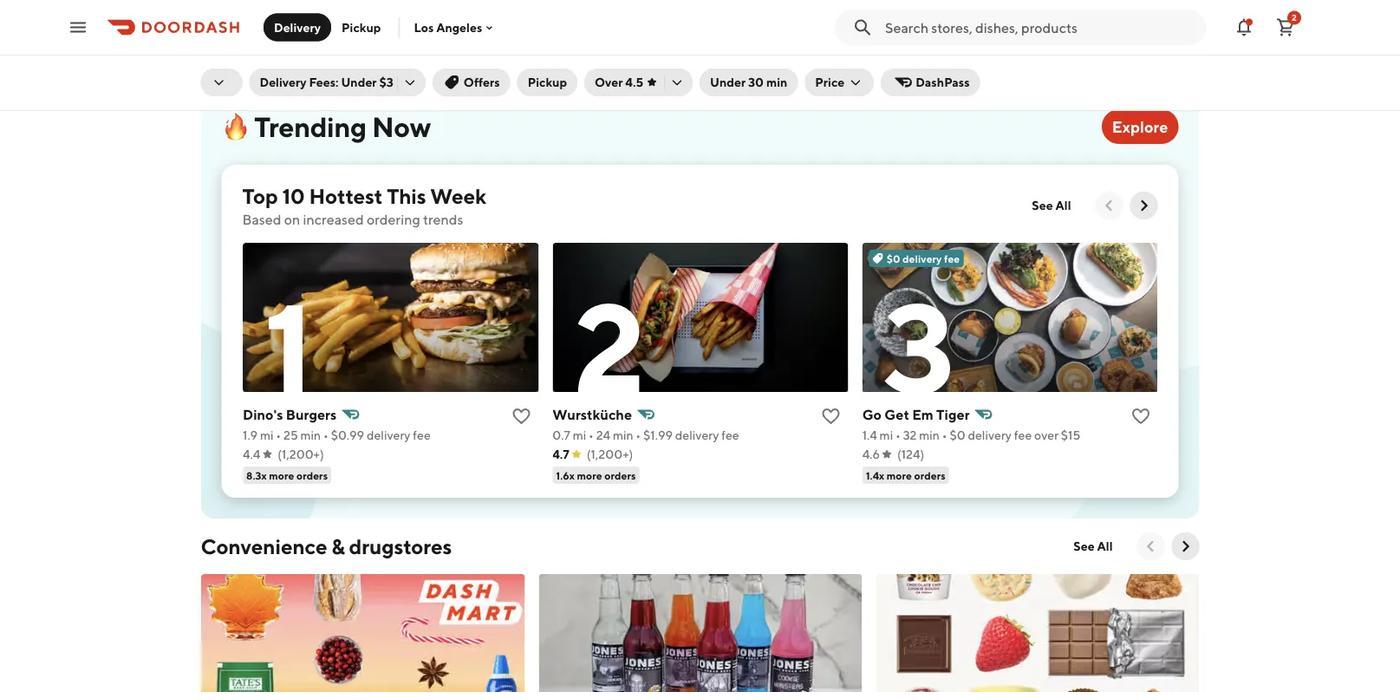Task type: vqa. For each thing, say whether or not it's contained in the screenshot.
Mexican
no



Task type: describe. For each thing, give the bounding box(es) containing it.
2 button
[[1269, 10, 1303, 45]]

2 inside 'button'
[[1292, 13, 1297, 23]]

1 vertical spatial pickup button
[[517, 69, 578, 96]]

price
[[816, 75, 845, 89]]

4.5
[[626, 75, 644, 89]]

• down burgers
[[323, 428, 328, 442]]

click to add this store to your saved list image for 1
[[511, 406, 531, 427]]

see all for next button of carousel icon in the right of the page
[[1074, 539, 1113, 553]]

fee for honey donuts
[[1045, 22, 1063, 36]]

$1.99
[[643, 428, 673, 442]]

los
[[414, 20, 434, 34]]

studio
[[285, 0, 328, 17]]

over
[[1034, 428, 1059, 442]]

sunright
[[201, 0, 257, 17]]

0.5
[[201, 22, 220, 36]]

more for 2
[[577, 469, 602, 481]]

donuts
[[921, 0, 969, 17]]

increased
[[303, 211, 364, 228]]

em
[[912, 406, 933, 423]]

• left $1.99
[[636, 428, 641, 442]]

4.8 for (4,700+)
[[538, 41, 556, 56]]

honey
[[876, 0, 918, 17]]

32
[[903, 428, 917, 442]]

3 orders from the left
[[914, 469, 946, 481]]

explore link
[[1102, 109, 1179, 144]]

1 vertical spatial $​0
[[950, 428, 965, 442]]

25
[[283, 428, 298, 442]]

• down donuts
[[955, 22, 961, 36]]

min inside button
[[767, 75, 788, 89]]

4.8 for (4,000+)
[[876, 41, 894, 56]]

under 30 min
[[710, 75, 788, 89]]

🔥
[[222, 110, 249, 143]]

convenience & drugstores link
[[201, 532, 452, 560]]

fee for dino's burgers
[[413, 428, 430, 442]]

fee inside sunright tea studio 0.5 mi • 24 min • $​0 delivery fee
[[357, 22, 375, 36]]

0.7
[[552, 428, 570, 442]]

min for honey donuts
[[932, 22, 953, 36]]

1.6x
[[556, 469, 575, 481]]

1
[[263, 273, 311, 420]]

delivery fees: under $3
[[260, 75, 394, 89]]

mi for go get em tiger
[[879, 428, 893, 442]]

fee for go get em tiger
[[1014, 428, 1032, 442]]

🔥 trending now
[[222, 110, 431, 143]]

delivery for delivery fees: under $3
[[260, 75, 307, 89]]

delivery for dino's burgers
[[366, 428, 410, 442]]

4.8 for (2,700+)
[[201, 41, 219, 56]]

&
[[331, 534, 345, 559]]

• down tiger
[[942, 428, 947, 442]]

1.4
[[862, 428, 877, 442]]

1.9 mi • 25 min • $0.99 delivery fee
[[242, 428, 430, 442]]

0 horizontal spatial pickup button
[[331, 13, 391, 41]]

$0 delivery fee
[[886, 252, 960, 265]]

1.4x
[[866, 469, 884, 481]]

mi for wurstküche
[[573, 428, 586, 442]]

on
[[284, 211, 300, 228]]

go
[[862, 406, 882, 423]]

based
[[242, 211, 281, 228]]

min for go get em tiger
[[919, 428, 940, 442]]

wurstküche
[[552, 406, 632, 423]]

dino's burgers
[[242, 406, 336, 423]]

10
[[282, 183, 305, 208]]

go get em tiger
[[862, 406, 970, 423]]

previous button of carousel image for next button of carousel icon in the right of the page
[[1143, 538, 1160, 555]]

1 click to add this store to your saved list image from the left
[[834, 0, 855, 21]]

tiger
[[936, 406, 970, 423]]

$0
[[886, 252, 900, 265]]

1.7
[[876, 22, 890, 36]]

sunright tea studio 0.5 mi • 24 min • $​0 delivery fee
[[201, 0, 375, 36]]

mi inside sunright tea studio 0.5 mi • 24 min • $​0 delivery fee
[[222, 22, 236, 36]]

see for next button of carousel image
[[1032, 198, 1053, 212]]

burgers
[[286, 406, 336, 423]]

1.6x more orders
[[556, 469, 636, 481]]

min inside sunright tea studio 0.5 mi • 24 min • $​0 delivery fee
[[262, 22, 283, 36]]

1 under from the left
[[341, 75, 377, 89]]

pickup for the bottommost pickup button
[[528, 75, 567, 89]]

over
[[595, 75, 623, 89]]

now
[[372, 110, 431, 143]]

• down studio at the top of page
[[285, 22, 290, 36]]

1.9
[[242, 428, 257, 442]]

$15
[[1061, 428, 1080, 442]]

top
[[242, 183, 278, 208]]

$0.99 for donuts
[[963, 22, 996, 36]]

1 items, open order cart image
[[1276, 17, 1297, 38]]

week
[[430, 183, 487, 208]]

4.7
[[552, 447, 569, 461]]

dashpass
[[916, 75, 970, 89]]

1 vertical spatial 2
[[573, 273, 643, 420]]

$​0 inside sunright tea studio 0.5 mi • 24 min • $​0 delivery fee
[[293, 22, 309, 36]]

honey donuts
[[876, 0, 969, 17]]

• left 25
[[276, 428, 281, 442]]

(124)
[[897, 447, 924, 461]]

trending
[[254, 110, 367, 143]]



Task type: locate. For each thing, give the bounding box(es) containing it.
under left $3
[[341, 75, 377, 89]]

🔥 trending now link
[[222, 109, 1088, 144]]

0 vertical spatial 2
[[1292, 13, 1297, 23]]

1.4 mi • 32 min • $​0 delivery fee over $15
[[862, 428, 1080, 442]]

0 vertical spatial all
[[1056, 198, 1071, 212]]

0 horizontal spatial click to add this store to your saved list image
[[834, 0, 855, 21]]

0 vertical spatial $​0
[[293, 22, 309, 36]]

•
[[238, 22, 243, 36], [285, 22, 290, 36], [908, 22, 913, 36], [955, 22, 961, 36], [276, 428, 281, 442], [323, 428, 328, 442], [588, 428, 594, 442], [636, 428, 641, 442], [895, 428, 900, 442], [942, 428, 947, 442]]

29
[[916, 22, 930, 36]]

0 vertical spatial $0.99
[[963, 22, 996, 36]]

pickup for the leftmost pickup button
[[342, 20, 381, 34]]

1.7 mi • 29 min • $0.99 delivery fee
[[876, 22, 1063, 36]]

see all link for previous button of carousel "icon" for next button of carousel image
[[1022, 192, 1082, 219]]

$​0
[[293, 22, 309, 36], [950, 428, 965, 442]]

0 vertical spatial see
[[1032, 198, 1053, 212]]

0 vertical spatial 24
[[246, 22, 260, 36]]

0 horizontal spatial see
[[1032, 198, 1053, 212]]

trends
[[423, 211, 464, 228]]

1 horizontal spatial see
[[1074, 539, 1095, 553]]

convenience & drugstores
[[201, 534, 452, 559]]

see all link for previous button of carousel "icon" associated with next button of carousel icon in the right of the page
[[1064, 532, 1124, 560]]

delivery for go get em tiger
[[968, 428, 1012, 442]]

get
[[884, 406, 909, 423]]

8.3x
[[246, 469, 266, 481]]

3 click to add this store to your saved list image from the left
[[1130, 406, 1151, 427]]

delivery for wurstküche
[[675, 428, 719, 442]]

explore
[[1113, 117, 1169, 136]]

offers button
[[433, 69, 511, 96]]

0 horizontal spatial all
[[1056, 198, 1071, 212]]

all for previous button of carousel "icon" for next button of carousel image's see all link
[[1056, 198, 1071, 212]]

min right 25
[[300, 428, 321, 442]]

fee for wurstküche
[[721, 428, 739, 442]]

delivery down studio at the top of page
[[274, 20, 321, 34]]

previous button of carousel image left next button of carousel image
[[1101, 197, 1118, 214]]

1 horizontal spatial 24
[[596, 428, 610, 442]]

2 click to add this store to your saved list image from the left
[[1172, 0, 1193, 21]]

1 horizontal spatial under
[[710, 75, 746, 89]]

los angeles
[[414, 20, 482, 34]]

(1,200+) for 2
[[587, 447, 633, 461]]

$0.99 down donuts
[[963, 22, 996, 36]]

this
[[387, 183, 426, 208]]

under
[[341, 75, 377, 89], [710, 75, 746, 89]]

• down sunright at top left
[[238, 22, 243, 36]]

pickup left over
[[528, 75, 567, 89]]

pickup button down (4,700+)
[[517, 69, 578, 96]]

(1,200+) down 25
[[277, 447, 324, 461]]

all for previous button of carousel "icon" associated with next button of carousel icon in the right of the page's see all link
[[1098, 539, 1113, 553]]

see all
[[1032, 198, 1071, 212], [1074, 539, 1113, 553]]

all left next button of carousel image
[[1056, 198, 1071, 212]]

0 vertical spatial delivery
[[274, 20, 321, 34]]

min for dino's burgers
[[300, 428, 321, 442]]

0 horizontal spatial see all
[[1032, 198, 1071, 212]]

3
[[883, 273, 953, 420]]

0 horizontal spatial 2
[[573, 273, 643, 420]]

2 (1,200+) from the left
[[587, 447, 633, 461]]

2 orders from the left
[[604, 469, 636, 481]]

click to add this store to your saved list image
[[834, 0, 855, 21], [1172, 0, 1193, 21]]

• left 29
[[908, 22, 913, 36]]

pickup up $3
[[342, 20, 381, 34]]

• down the wurstküche
[[588, 428, 594, 442]]

0 horizontal spatial more
[[269, 469, 294, 481]]

orders down 0.7 mi • 24 min • $1.99 delivery fee
[[604, 469, 636, 481]]

1 vertical spatial all
[[1098, 539, 1113, 553]]

min left $1.99
[[613, 428, 633, 442]]

hottest
[[309, 183, 383, 208]]

fee
[[357, 22, 375, 36], [1045, 22, 1063, 36], [944, 252, 960, 265], [413, 428, 430, 442], [721, 428, 739, 442], [1014, 428, 1032, 442]]

1 horizontal spatial more
[[577, 469, 602, 481]]

see all link
[[1022, 192, 1082, 219], [1064, 532, 1124, 560]]

min right '30'
[[767, 75, 788, 89]]

4.4
[[242, 447, 260, 461]]

more for 1
[[269, 469, 294, 481]]

1 horizontal spatial orders
[[604, 469, 636, 481]]

1 vertical spatial previous button of carousel image
[[1143, 538, 1160, 555]]

$​0 down tiger
[[950, 428, 965, 442]]

previous button of carousel image left next button of carousel icon in the right of the page
[[1143, 538, 1160, 555]]

pickup button right studio at the top of page
[[331, 13, 391, 41]]

see
[[1032, 198, 1053, 212], [1074, 539, 1095, 553]]

2 horizontal spatial click to add this store to your saved list image
[[1130, 406, 1151, 427]]

1 horizontal spatial pickup button
[[517, 69, 578, 96]]

orders for 1
[[296, 469, 328, 481]]

0 horizontal spatial $0.99
[[331, 428, 364, 442]]

2 horizontal spatial orders
[[914, 469, 946, 481]]

(1,200+) up 1.6x more orders
[[587, 447, 633, 461]]

24 down the wurstküche
[[596, 428, 610, 442]]

0 horizontal spatial pickup
[[342, 20, 381, 34]]

dino's
[[242, 406, 283, 423]]

delivery inside sunright tea studio 0.5 mi • 24 min • $​0 delivery fee
[[311, 22, 355, 36]]

0 horizontal spatial 4.8
[[201, 41, 219, 56]]

0 vertical spatial pickup
[[342, 20, 381, 34]]

min right 32
[[919, 428, 940, 442]]

$0.99
[[963, 22, 996, 36], [331, 428, 364, 442]]

1 horizontal spatial (1,200+)
[[587, 447, 633, 461]]

4.8 down 0.5
[[201, 41, 219, 56]]

1 horizontal spatial 4.8
[[538, 41, 556, 56]]

tea
[[260, 0, 282, 17]]

4.6
[[862, 447, 880, 461]]

(1,200+) for 1
[[277, 447, 324, 461]]

delivery for honey donuts
[[999, 22, 1043, 36]]

1 horizontal spatial $0.99
[[963, 22, 996, 36]]

(4,000+)
[[911, 41, 962, 56]]

click to add this store to your saved list image left honey
[[834, 0, 855, 21]]

0 vertical spatial previous button of carousel image
[[1101, 197, 1118, 214]]

over 4.5 button
[[585, 69, 693, 96]]

Store search: begin typing to search for stores available on DoorDash text field
[[885, 18, 1196, 37]]

open menu image
[[68, 17, 88, 38]]

3 more from the left
[[887, 469, 912, 481]]

pickup button
[[331, 13, 391, 41], [517, 69, 578, 96]]

mi right 0.7
[[573, 428, 586, 442]]

orders down (124) at right bottom
[[914, 469, 946, 481]]

offers
[[464, 75, 500, 89]]

• left 32
[[895, 428, 900, 442]]

1 horizontal spatial see all
[[1074, 539, 1113, 553]]

min for wurstküche
[[613, 428, 633, 442]]

under left '30'
[[710, 75, 746, 89]]

2 4.8 from the left
[[538, 41, 556, 56]]

under inside button
[[710, 75, 746, 89]]

more
[[269, 469, 294, 481], [577, 469, 602, 481], [887, 469, 912, 481]]

4.8 down 1.7
[[876, 41, 894, 56]]

0 horizontal spatial click to add this store to your saved list image
[[511, 406, 531, 427]]

click to add this store to your saved list image left notification bell icon
[[1172, 0, 1193, 21]]

see all for next button of carousel image
[[1032, 198, 1071, 212]]

delivery button
[[264, 13, 331, 41]]

0 vertical spatial pickup button
[[331, 13, 391, 41]]

previous button of carousel image for next button of carousel image
[[1101, 197, 1118, 214]]

price button
[[805, 69, 874, 96]]

1 click to add this store to your saved list image from the left
[[511, 406, 531, 427]]

see for next button of carousel icon in the right of the page
[[1074, 539, 1095, 553]]

click to add this store to your saved list image for 2
[[821, 406, 841, 427]]

4.8 left (4,700+)
[[538, 41, 556, 56]]

more right 1.6x
[[577, 469, 602, 481]]

1 vertical spatial $0.99
[[331, 428, 364, 442]]

0 horizontal spatial 24
[[246, 22, 260, 36]]

1 vertical spatial see all link
[[1064, 532, 1124, 560]]

convenience
[[201, 534, 327, 559]]

mi right 1.4
[[879, 428, 893, 442]]

fees:
[[309, 75, 339, 89]]

click to add this store to your saved list image
[[511, 406, 531, 427], [821, 406, 841, 427], [1130, 406, 1151, 427]]

drugstores
[[349, 534, 452, 559]]

orders for 2
[[604, 469, 636, 481]]

delivery
[[311, 22, 355, 36], [999, 22, 1043, 36], [902, 252, 942, 265], [366, 428, 410, 442], [675, 428, 719, 442], [968, 428, 1012, 442]]

2
[[1292, 13, 1297, 23], [573, 273, 643, 420]]

1 horizontal spatial 2
[[1292, 13, 1297, 23]]

$​0 down studio at the top of page
[[293, 22, 309, 36]]

2 more from the left
[[577, 469, 602, 481]]

0 vertical spatial see all link
[[1022, 192, 1082, 219]]

0 vertical spatial see all
[[1032, 198, 1071, 212]]

1 horizontal spatial click to add this store to your saved list image
[[1172, 0, 1193, 21]]

ordering
[[367, 211, 420, 228]]

delivery
[[274, 20, 321, 34], [260, 75, 307, 89]]

0 horizontal spatial (1,200+)
[[277, 447, 324, 461]]

$0.99 for burgers
[[331, 428, 364, 442]]

(2,700+)
[[236, 41, 284, 56]]

over 4.5
[[595, 75, 644, 89]]

1 vertical spatial 24
[[596, 428, 610, 442]]

orders
[[296, 469, 328, 481], [604, 469, 636, 481], [914, 469, 946, 481]]

delivery for delivery
[[274, 20, 321, 34]]

$3
[[379, 75, 394, 89]]

3 4.8 from the left
[[876, 41, 894, 56]]

2 horizontal spatial 4.8
[[876, 41, 894, 56]]

$0.99 down burgers
[[331, 428, 364, 442]]

mi right "1.9"
[[260, 428, 273, 442]]

mi
[[222, 22, 236, 36], [892, 22, 906, 36], [260, 428, 273, 442], [573, 428, 586, 442], [879, 428, 893, 442]]

dashpass button
[[881, 69, 981, 96]]

notification bell image
[[1234, 17, 1255, 38]]

(1,200+)
[[277, 447, 324, 461], [587, 447, 633, 461]]

(4,700+)
[[574, 41, 622, 56]]

mi right 0.5
[[222, 22, 236, 36]]

delivery left fees: at the left of page
[[260, 75, 307, 89]]

24 inside sunright tea studio 0.5 mi • 24 min • $​0 delivery fee
[[246, 22, 260, 36]]

min right 29
[[932, 22, 953, 36]]

2 horizontal spatial more
[[887, 469, 912, 481]]

0 horizontal spatial orders
[[296, 469, 328, 481]]

1 horizontal spatial previous button of carousel image
[[1143, 538, 1160, 555]]

1 horizontal spatial $​0
[[950, 428, 965, 442]]

more right 8.3x
[[269, 469, 294, 481]]

2 under from the left
[[710, 75, 746, 89]]

los angeles button
[[414, 20, 496, 34]]

24 up the (2,700+)
[[246, 22, 260, 36]]

angeles
[[436, 20, 482, 34]]

1 horizontal spatial all
[[1098, 539, 1113, 553]]

mi for dino's burgers
[[260, 428, 273, 442]]

1 vertical spatial see all
[[1074, 539, 1113, 553]]

top 10 hottest this week based on increased ordering trends
[[242, 183, 487, 228]]

4.8
[[201, 41, 219, 56], [538, 41, 556, 56], [876, 41, 894, 56]]

1 vertical spatial pickup
[[528, 75, 567, 89]]

pickup
[[342, 20, 381, 34], [528, 75, 567, 89]]

mi right 1.7
[[892, 22, 906, 36]]

0 horizontal spatial previous button of carousel image
[[1101, 197, 1118, 214]]

mi for honey donuts
[[892, 22, 906, 36]]

0 horizontal spatial under
[[341, 75, 377, 89]]

1 vertical spatial see
[[1074, 539, 1095, 553]]

1 vertical spatial delivery
[[260, 75, 307, 89]]

1 orders from the left
[[296, 469, 328, 481]]

8.3x more orders
[[246, 469, 328, 481]]

previous button of carousel image
[[1101, 197, 1118, 214], [1143, 538, 1160, 555]]

next button of carousel image
[[1136, 197, 1153, 214]]

1 horizontal spatial click to add this store to your saved list image
[[821, 406, 841, 427]]

next button of carousel image
[[1177, 538, 1195, 555]]

0 horizontal spatial $​0
[[293, 22, 309, 36]]

1 horizontal spatial pickup
[[528, 75, 567, 89]]

1 (1,200+) from the left
[[277, 447, 324, 461]]

2 click to add this store to your saved list image from the left
[[821, 406, 841, 427]]

1 4.8 from the left
[[201, 41, 219, 56]]

1.4x more orders
[[866, 469, 946, 481]]

min down tea
[[262, 22, 283, 36]]

delivery inside 'button'
[[274, 20, 321, 34]]

30
[[748, 75, 764, 89]]

under 30 min button
[[700, 69, 798, 96]]

all left next button of carousel icon in the right of the page
[[1098, 539, 1113, 553]]

1 more from the left
[[269, 469, 294, 481]]

more down (124) at right bottom
[[887, 469, 912, 481]]

orders down 25
[[296, 469, 328, 481]]

all
[[1056, 198, 1071, 212], [1098, 539, 1113, 553]]

0.7 mi • 24 min • $1.99 delivery fee
[[552, 428, 739, 442]]



